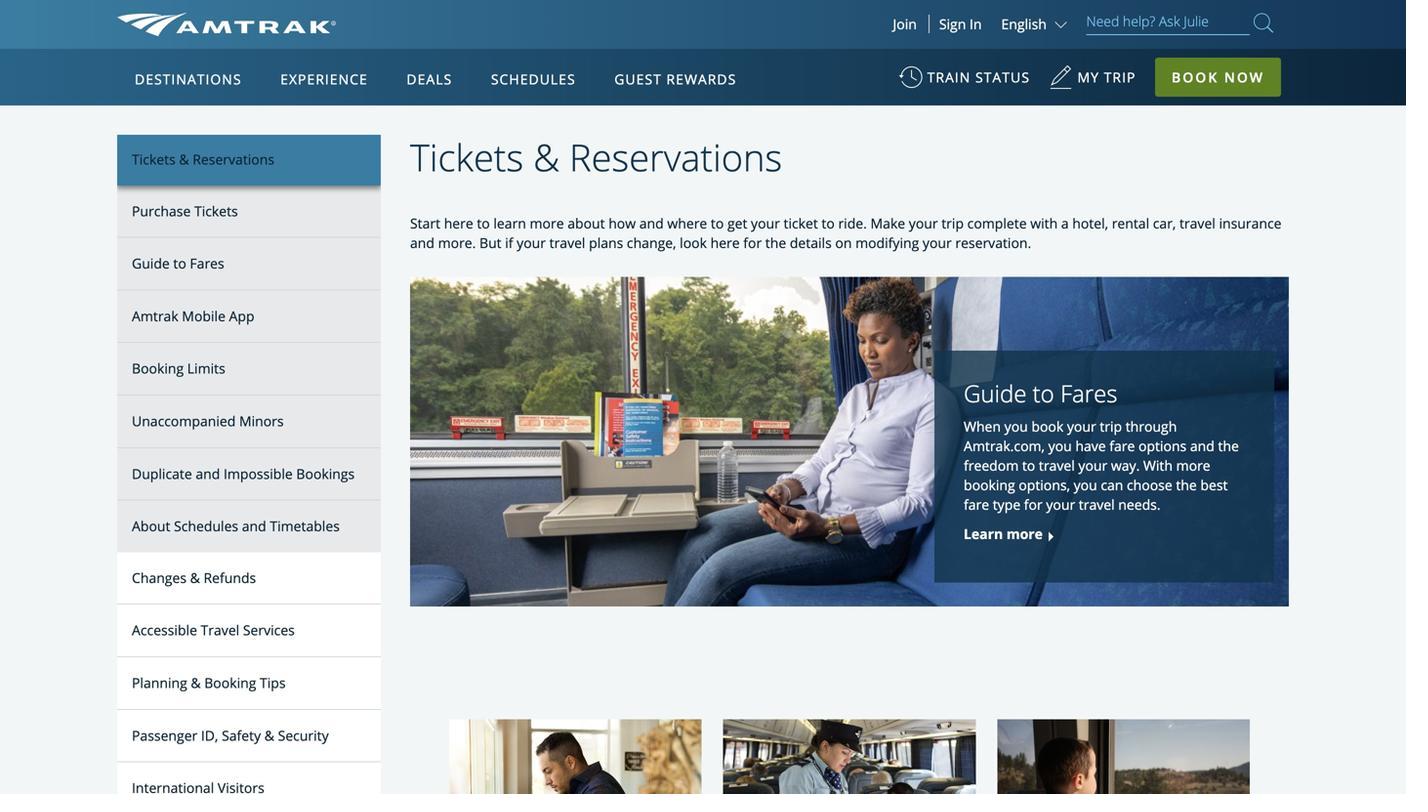 Task type: describe. For each thing, give the bounding box(es) containing it.
1 vertical spatial you
[[1049, 437, 1073, 455]]

complete
[[968, 214, 1027, 233]]

id,
[[201, 726, 218, 745]]

booking
[[964, 476, 1016, 494]]

minors
[[239, 412, 284, 430]]

my trip button
[[1050, 59, 1137, 107]]

duplicate and impossible bookings link
[[117, 448, 381, 501]]

unaccompanied minors
[[132, 412, 284, 430]]

regions map image
[[190, 163, 659, 437]]

trip inside guide to fares when you book your trip through amtrak.com, you have fare options and the freedom to travel your way. with more booking options, you can choose the best fare type for your travel needs.
[[1100, 417, 1123, 436]]

more inside start here to learn more about how and where to get your ticket to ride. make your trip complete with a hotel, rental car, travel insurance and more. but if your travel plans change, look here for the details on modifying your reservation.
[[530, 214, 564, 233]]

2 horizontal spatial tickets
[[410, 132, 524, 182]]

book
[[1173, 68, 1220, 86]]

destinations button
[[127, 52, 250, 107]]

best
[[1201, 476, 1229, 494]]

have
[[1076, 437, 1107, 455]]

1 horizontal spatial here
[[711, 234, 740, 252]]

purchase
[[132, 202, 191, 220]]

to up but
[[477, 214, 490, 233]]

rewards
[[667, 70, 737, 88]]

deals
[[407, 70, 453, 88]]

0 horizontal spatial you
[[1005, 417, 1029, 436]]

guide to fares
[[132, 254, 224, 273]]

my
[[1078, 68, 1100, 86]]

Please enter your search item search field
[[1087, 10, 1251, 35]]

and up 'change,' at the top of page
[[640, 214, 664, 233]]

tips
[[260, 674, 286, 692]]

planning
[[132, 674, 187, 692]]

more.
[[438, 234, 476, 252]]

duplicate and impossible bookings
[[132, 464, 355, 483]]

schedules
[[174, 517, 239, 536]]

your up have
[[1068, 417, 1097, 436]]

booking limits link
[[117, 343, 381, 396]]

0 horizontal spatial tickets
[[132, 150, 176, 169]]

your down have
[[1079, 456, 1108, 475]]

and inside guide to fares when you book your trip through amtrak.com, you have fare options and the freedom to travel your way. with more booking options, you can choose the best fare type for your travel needs.
[[1191, 437, 1215, 455]]

2 vertical spatial the
[[1177, 476, 1198, 494]]

changes & refunds
[[132, 569, 256, 587]]

with
[[1144, 456, 1173, 475]]

about schedules and timetables link
[[117, 501, 381, 552]]

travel
[[201, 621, 240, 640]]

to left get
[[711, 214, 724, 233]]

experience
[[281, 70, 368, 88]]

duplicate
[[132, 464, 192, 483]]

to up options,
[[1023, 456, 1036, 475]]

your down options,
[[1047, 495, 1076, 514]]

search icon image
[[1255, 9, 1274, 36]]

options
[[1139, 437, 1187, 455]]

& for 'tickets & reservations' link
[[179, 150, 189, 169]]

planning & booking tips link
[[117, 658, 381, 710]]

guide to fares link
[[117, 238, 381, 291]]

timetables
[[270, 517, 340, 536]]

reservation.
[[956, 234, 1032, 252]]

hotel,
[[1073, 214, 1109, 233]]

but
[[480, 234, 502, 252]]

amtrak mobile app link
[[117, 291, 381, 343]]

your right make
[[909, 214, 939, 233]]

planning & booking tips
[[132, 674, 286, 692]]

and right duplicate
[[196, 464, 220, 483]]

start
[[410, 214, 441, 233]]

needs.
[[1119, 495, 1161, 514]]

with
[[1031, 214, 1058, 233]]

amtrak mobile app
[[132, 307, 255, 325]]

accessible
[[132, 621, 197, 640]]

mobile
[[182, 307, 226, 325]]

book now
[[1173, 68, 1265, 86]]

your right get
[[751, 214, 781, 233]]

train
[[928, 68, 972, 86]]

change,
[[627, 234, 677, 252]]

2 horizontal spatial you
[[1074, 476, 1098, 494]]

guide for guide to fares when you book your trip through amtrak.com, you have fare options and the freedom to travel your way. with more booking options, you can choose the best fare type for your travel needs.
[[964, 377, 1027, 409]]

freedom
[[964, 456, 1019, 475]]

bookings
[[296, 464, 355, 483]]

guide to fares when you book your trip through amtrak.com, you have fare options and the freedom to travel your way. with more booking options, you can choose the best fare type for your travel needs.
[[964, 377, 1240, 514]]

train status
[[928, 68, 1031, 86]]

guest
[[615, 70, 662, 88]]

when
[[964, 417, 1002, 436]]

make
[[871, 214, 906, 233]]

sign
[[940, 15, 967, 33]]

impossible
[[224, 464, 293, 483]]

purchase tickets link
[[117, 185, 381, 238]]

security
[[278, 726, 329, 745]]



Task type: vqa. For each thing, say whether or not it's contained in the screenshot.
the leftmost The The
yes



Task type: locate. For each thing, give the bounding box(es) containing it.
tickets & reservations inside secondary navigation
[[132, 150, 275, 169]]

1 horizontal spatial guide
[[964, 377, 1027, 409]]

accessible travel services link
[[117, 605, 381, 658]]

and
[[640, 214, 664, 233], [410, 234, 435, 252], [1191, 437, 1215, 455], [196, 464, 220, 483], [242, 517, 266, 536]]

1 vertical spatial fare
[[964, 495, 990, 514]]

fares inside secondary navigation
[[190, 254, 224, 273]]

to
[[477, 214, 490, 233], [711, 214, 724, 233], [822, 214, 835, 233], [173, 254, 186, 273], [1033, 377, 1055, 409], [1023, 456, 1036, 475]]

1 vertical spatial here
[[711, 234, 740, 252]]

0 horizontal spatial more
[[530, 214, 564, 233]]

amtrak.com,
[[964, 437, 1045, 455]]

banner
[[0, 0, 1407, 451]]

guide up the when
[[964, 377, 1027, 409]]

reservations inside secondary navigation
[[193, 150, 275, 169]]

1 horizontal spatial tickets
[[194, 202, 238, 220]]

can
[[1101, 476, 1124, 494]]

app
[[229, 307, 255, 325]]

changes
[[132, 569, 187, 587]]

more down type
[[1007, 525, 1043, 543]]

1 horizontal spatial booking
[[204, 674, 256, 692]]

sign in button
[[940, 15, 982, 33]]

0 horizontal spatial here
[[444, 214, 474, 233]]

my trip
[[1078, 68, 1137, 86]]

2 horizontal spatial the
[[1219, 437, 1240, 455]]

0 vertical spatial the
[[766, 234, 787, 252]]

tickets up start
[[410, 132, 524, 182]]

plans
[[589, 234, 624, 252]]

fares up mobile at the left top of page
[[190, 254, 224, 273]]

where
[[668, 214, 708, 233]]

0 vertical spatial fares
[[190, 254, 224, 273]]

and right schedules
[[242, 517, 266, 536]]

1 horizontal spatial you
[[1049, 437, 1073, 455]]

booking limits
[[132, 359, 225, 378]]

1 horizontal spatial tickets & reservations
[[410, 132, 783, 182]]

fares inside guide to fares when you book your trip through amtrak.com, you have fare options and the freedom to travel your way. with more booking options, you can choose the best fare type for your travel needs.
[[1061, 377, 1118, 409]]

tickets & reservations up purchase tickets
[[132, 150, 275, 169]]

tickets inside "link"
[[194, 202, 238, 220]]

limits
[[187, 359, 225, 378]]

guide inside the guide to fares link
[[132, 254, 170, 273]]

2 horizontal spatial more
[[1177, 456, 1211, 475]]

fares up have
[[1061, 377, 1118, 409]]

0 vertical spatial more
[[530, 214, 564, 233]]

1 vertical spatial guide
[[964, 377, 1027, 409]]

reservations up where
[[570, 132, 783, 182]]

0 vertical spatial for
[[744, 234, 762, 252]]

for down options,
[[1025, 495, 1043, 514]]

you
[[1005, 417, 1029, 436], [1049, 437, 1073, 455], [1074, 476, 1098, 494]]

fares
[[190, 254, 224, 273], [1061, 377, 1118, 409]]

travel right the car,
[[1180, 214, 1216, 233]]

tickets & reservations link
[[117, 134, 381, 185]]

the down the ticket at the right top of page
[[766, 234, 787, 252]]

now
[[1225, 68, 1265, 86]]

guide
[[132, 254, 170, 273], [964, 377, 1027, 409]]

booking inside booking limits link
[[132, 359, 184, 378]]

fares for guide to fares
[[190, 254, 224, 273]]

more up best on the right of page
[[1177, 456, 1211, 475]]

& right safety
[[265, 726, 275, 745]]

you up 'amtrak.com,'
[[1005, 417, 1029, 436]]

booking inside "planning & booking tips" link
[[204, 674, 256, 692]]

more inside guide to fares when you book your trip through amtrak.com, you have fare options and the freedom to travel your way. with more booking options, you can choose the best fare type for your travel needs.
[[1177, 456, 1211, 475]]

book now button
[[1156, 58, 1282, 97]]

0 vertical spatial trip
[[942, 214, 964, 233]]

0 horizontal spatial booking
[[132, 359, 184, 378]]

booking
[[132, 359, 184, 378], [204, 674, 256, 692]]

for down get
[[744, 234, 762, 252]]

learn more
[[964, 525, 1043, 543]]

to inside secondary navigation
[[173, 254, 186, 273]]

services
[[243, 621, 295, 640]]

status
[[976, 68, 1031, 86]]

the up best on the right of page
[[1219, 437, 1240, 455]]

more right the learn
[[530, 214, 564, 233]]

modifying
[[856, 234, 920, 252]]

for inside start here to learn more about how and where to get your ticket to ride. make your trip complete with a hotel, rental car, travel insurance and more. but if your travel plans change, look here for the details on modifying your reservation.
[[744, 234, 762, 252]]

unaccompanied
[[132, 412, 236, 430]]

english
[[1002, 15, 1047, 33]]

0 vertical spatial here
[[444, 214, 474, 233]]

look
[[680, 234, 707, 252]]

0 horizontal spatial guide
[[132, 254, 170, 273]]

unaccompanied minors link
[[117, 396, 381, 448]]

refunds
[[204, 569, 256, 587]]

learn
[[964, 525, 1004, 543]]

you down 'book'
[[1049, 437, 1073, 455]]

0 vertical spatial booking
[[132, 359, 184, 378]]

application
[[190, 163, 659, 437]]

1 horizontal spatial more
[[1007, 525, 1043, 543]]

0 vertical spatial fare
[[1110, 437, 1136, 455]]

and down start
[[410, 234, 435, 252]]

about schedules and timetables
[[132, 517, 340, 536]]

0 horizontal spatial trip
[[942, 214, 964, 233]]

options,
[[1019, 476, 1071, 494]]

passenger
[[132, 726, 198, 745]]

details
[[790, 234, 832, 252]]

fare down booking
[[964, 495, 990, 514]]

to down purchase tickets
[[173, 254, 186, 273]]

if
[[505, 234, 513, 252]]

fare up way.
[[1110, 437, 1136, 455]]

1 horizontal spatial reservations
[[570, 132, 783, 182]]

here down get
[[711, 234, 740, 252]]

& left refunds
[[190, 569, 200, 587]]

trip up have
[[1100, 417, 1123, 436]]

amtrak image
[[117, 13, 336, 36]]

& right planning
[[191, 674, 201, 692]]

travel
[[1180, 214, 1216, 233], [550, 234, 586, 252], [1040, 456, 1076, 475], [1079, 495, 1115, 514]]

your right modifying at the right top
[[923, 234, 952, 252]]

0 horizontal spatial reservations
[[193, 150, 275, 169]]

changes & refunds link
[[117, 552, 381, 605]]

learn more link
[[964, 524, 1043, 544]]

tickets right purchase
[[194, 202, 238, 220]]

your
[[751, 214, 781, 233], [909, 214, 939, 233], [517, 234, 546, 252], [923, 234, 952, 252], [1068, 417, 1097, 436], [1079, 456, 1108, 475], [1047, 495, 1076, 514]]

1 horizontal spatial fares
[[1061, 377, 1118, 409]]

0 horizontal spatial fare
[[964, 495, 990, 514]]

how
[[609, 214, 636, 233]]

get
[[728, 214, 748, 233]]

the inside start here to learn more about how and where to get your ticket to ride. make your trip complete with a hotel, rental car, travel insurance and more. but if your travel plans change, look here for the details on modifying your reservation.
[[766, 234, 787, 252]]

car,
[[1154, 214, 1177, 233]]

& up purchase tickets
[[179, 150, 189, 169]]

choose
[[1128, 476, 1173, 494]]

rental
[[1113, 214, 1150, 233]]

for inside guide to fares when you book your trip through amtrak.com, you have fare options and the freedom to travel your way. with more booking options, you can choose the best fare type for your travel needs.
[[1025, 495, 1043, 514]]

way.
[[1112, 456, 1141, 475]]

0 vertical spatial you
[[1005, 417, 1029, 436]]

reservations
[[570, 132, 783, 182], [193, 150, 275, 169]]

fare
[[1110, 437, 1136, 455], [964, 495, 990, 514]]

about
[[568, 214, 605, 233]]

more inside learn more link
[[1007, 525, 1043, 543]]

1 vertical spatial more
[[1177, 456, 1211, 475]]

trip left complete
[[942, 214, 964, 233]]

1 horizontal spatial for
[[1025, 495, 1043, 514]]

to left ride.
[[822, 214, 835, 233]]

travel down about
[[550, 234, 586, 252]]

the left best on the right of page
[[1177, 476, 1198, 494]]

purchase tickets
[[132, 202, 238, 220]]

tickets up purchase
[[132, 150, 176, 169]]

2 vertical spatial more
[[1007, 525, 1043, 543]]

secondary navigation
[[117, 134, 410, 794]]

1 vertical spatial trip
[[1100, 417, 1123, 436]]

travel down can
[[1079, 495, 1115, 514]]

1 vertical spatial fares
[[1061, 377, 1118, 409]]

accessible travel services
[[132, 621, 295, 640]]

start here to learn more about how and where to get your ticket to ride. make your trip complete with a hotel, rental car, travel insurance and more. but if your travel plans change, look here for the details on modifying your reservation.
[[410, 214, 1282, 252]]

travel up options,
[[1040, 456, 1076, 475]]

destinations
[[135, 70, 242, 88]]

booking left limits
[[132, 359, 184, 378]]

& for "planning & booking tips" link
[[191, 674, 201, 692]]

to up 'book'
[[1033, 377, 1055, 409]]

a
[[1062, 214, 1070, 233]]

tickets & reservations up about
[[410, 132, 783, 182]]

here
[[444, 214, 474, 233], [711, 234, 740, 252]]

0 vertical spatial guide
[[132, 254, 170, 273]]

your right the if
[[517, 234, 546, 252]]

safety
[[222, 726, 261, 745]]

learn
[[494, 214, 527, 233]]

here up more.
[[444, 214, 474, 233]]

guide up amtrak on the top left
[[132, 254, 170, 273]]

type
[[993, 495, 1021, 514]]

1 vertical spatial for
[[1025, 495, 1043, 514]]

you left can
[[1074, 476, 1098, 494]]

booking left the tips
[[204, 674, 256, 692]]

guide for guide to fares
[[132, 254, 170, 273]]

trip
[[1105, 68, 1137, 86]]

ticket
[[784, 214, 819, 233]]

join button
[[882, 15, 930, 33]]

trip inside start here to learn more about how and where to get your ticket to ride. make your trip complete with a hotel, rental car, travel insurance and more. but if your travel plans change, look here for the details on modifying your reservation.
[[942, 214, 964, 233]]

and right "options"
[[1191, 437, 1215, 455]]

1 vertical spatial the
[[1219, 437, 1240, 455]]

banner containing join
[[0, 0, 1407, 451]]

schedules
[[491, 70, 576, 88]]

book
[[1032, 417, 1064, 436]]

& for the changes & refunds link
[[190, 569, 200, 587]]

fares for guide to fares when you book your trip through amtrak.com, you have fare options and the freedom to travel your way. with more booking options, you can choose the best fare type for your travel needs.
[[1061, 377, 1118, 409]]

ride.
[[839, 214, 868, 233]]

0 horizontal spatial fares
[[190, 254, 224, 273]]

guest rewards button
[[607, 52, 745, 107]]

0 horizontal spatial for
[[744, 234, 762, 252]]

1 horizontal spatial trip
[[1100, 417, 1123, 436]]

in
[[970, 15, 982, 33]]

0 horizontal spatial the
[[766, 234, 787, 252]]

trip
[[942, 214, 964, 233], [1100, 417, 1123, 436]]

tickets & reservations
[[410, 132, 783, 182], [132, 150, 275, 169]]

train status link
[[900, 59, 1031, 107]]

2 vertical spatial you
[[1074, 476, 1098, 494]]

reservations up purchase tickets "link"
[[193, 150, 275, 169]]

& down schedules
[[534, 132, 560, 182]]

0 horizontal spatial tickets & reservations
[[132, 150, 275, 169]]

1 vertical spatial booking
[[204, 674, 256, 692]]

sign in
[[940, 15, 982, 33]]

more
[[530, 214, 564, 233], [1177, 456, 1211, 475], [1007, 525, 1043, 543]]

guide inside guide to fares when you book your trip through amtrak.com, you have fare options and the freedom to travel your way. with more booking options, you can choose the best fare type for your travel needs.
[[964, 377, 1027, 409]]

1 horizontal spatial the
[[1177, 476, 1198, 494]]

through
[[1126, 417, 1178, 436]]

&
[[534, 132, 560, 182], [179, 150, 189, 169], [190, 569, 200, 587], [191, 674, 201, 692], [265, 726, 275, 745]]

1 horizontal spatial fare
[[1110, 437, 1136, 455]]



